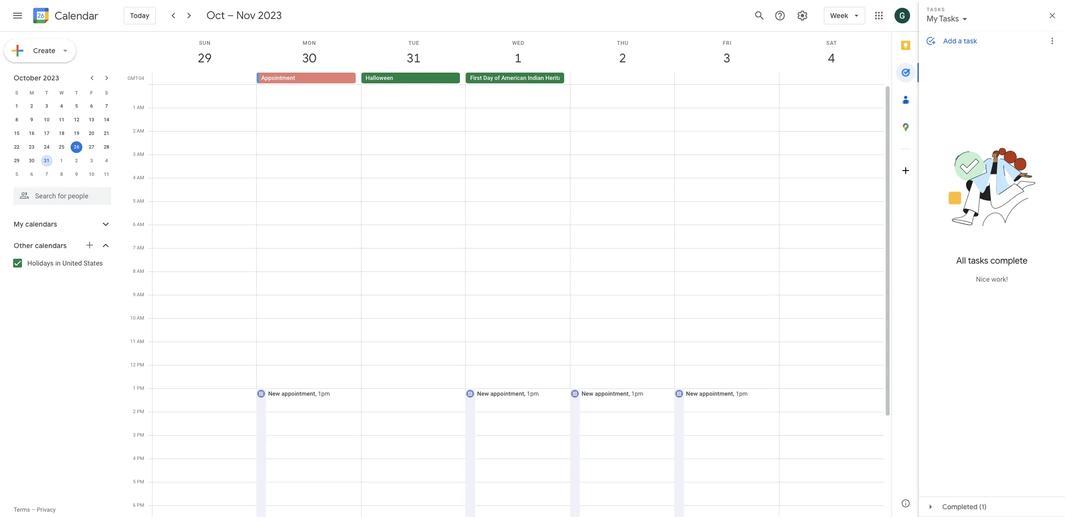 Task type: vqa. For each thing, say whether or not it's contained in the screenshot.


Task type: describe. For each thing, give the bounding box(es) containing it.
1 t from the left
[[45, 90, 48, 95]]

6 for november 6 'element'
[[30, 172, 33, 177]]

wed 1
[[512, 40, 525, 66]]

31 inside "element"
[[44, 158, 49, 163]]

terms
[[14, 506, 30, 513]]

pm for 1 pm
[[137, 386, 144, 391]]

20
[[89, 131, 94, 136]]

26
[[74, 144, 79, 150]]

pm for 6 pm
[[137, 502, 144, 508]]

12 for 12 pm
[[130, 362, 136, 367]]

9 for november 9 element
[[75, 172, 78, 177]]

30 inside mon 30
[[302, 50, 316, 66]]

thu
[[617, 40, 629, 46]]

4 new from the left
[[686, 390, 698, 397]]

0 vertical spatial 7
[[105, 103, 108, 109]]

calendars for other calendars
[[35, 241, 67, 250]]

4 pm
[[133, 456, 144, 461]]

1 for the november 1 element in the left of the page
[[60, 158, 63, 163]]

11 for 11 am
[[130, 339, 136, 344]]

nov
[[236, 9, 256, 22]]

20 element
[[86, 128, 97, 139]]

mon 30
[[302, 40, 316, 66]]

3 up 10 element
[[45, 103, 48, 109]]

10 for 10 am
[[130, 315, 136, 321]]

17
[[44, 131, 49, 136]]

3 new from the left
[[582, 390, 594, 397]]

gmt-
[[128, 76, 139, 81]]

day
[[483, 75, 493, 81]]

7 am
[[133, 245, 144, 251]]

am for 9 am
[[137, 292, 144, 297]]

6 am
[[133, 222, 144, 227]]

10 for 10 element
[[44, 117, 49, 122]]

november 8 element
[[56, 169, 67, 180]]

1 for 1 am
[[133, 105, 136, 110]]

am for 10 am
[[137, 315, 144, 321]]

1 appointment from the left
[[282, 390, 315, 397]]

11 am
[[130, 339, 144, 344]]

3 pm
[[133, 432, 144, 438]]

halloween
[[366, 75, 393, 81]]

create button
[[4, 39, 76, 62]]

30 inside "row"
[[29, 158, 34, 163]]

3 for 3 pm
[[133, 432, 136, 438]]

31 cell
[[39, 154, 54, 168]]

4 am
[[133, 175, 144, 180]]

4 new appointment , 1pm from the left
[[686, 390, 748, 397]]

7 for 7 am
[[133, 245, 136, 251]]

21 element
[[101, 128, 112, 139]]

my
[[14, 220, 24, 229]]

2 s from the left
[[105, 90, 108, 95]]

2 appointment from the left
[[491, 390, 524, 397]]

31 element
[[41, 155, 53, 167]]

1 am
[[133, 105, 144, 110]]

11 for november 11 element
[[104, 172, 109, 177]]

4 appointment from the left
[[700, 390, 733, 397]]

sun
[[199, 40, 211, 46]]

23 element
[[26, 141, 38, 153]]

15 element
[[11, 128, 23, 139]]

1 inside wed 1
[[514, 50, 521, 66]]

23
[[29, 144, 34, 150]]

26, today element
[[71, 141, 82, 153]]

row containing 22
[[9, 140, 114, 154]]

first day of american indian heritage month button
[[466, 73, 586, 83]]

4 inside sat 4
[[828, 50, 835, 66]]

4 link
[[821, 47, 843, 70]]

november 4 element
[[101, 155, 112, 167]]

29 link
[[194, 47, 216, 70]]

22
[[14, 144, 20, 150]]

5 for 5 am
[[133, 198, 136, 204]]

3 for 3 am
[[133, 152, 136, 157]]

holidays
[[27, 259, 54, 267]]

1 for 1 pm
[[133, 386, 136, 391]]

m
[[30, 90, 34, 95]]

24 element
[[41, 141, 53, 153]]

first day of american indian heritage month
[[470, 75, 586, 81]]

5 for 5 pm
[[133, 479, 136, 484]]

4 1pm from the left
[[736, 390, 748, 397]]

29 inside "row"
[[14, 158, 20, 163]]

12 for 12
[[74, 117, 79, 122]]

privacy
[[37, 506, 56, 513]]

row containing appointment
[[148, 73, 892, 84]]

calendar
[[55, 9, 98, 23]]

6 for 6 am
[[133, 222, 136, 227]]

14 element
[[101, 114, 112, 126]]

in
[[55, 259, 61, 267]]

pm for 3 pm
[[137, 432, 144, 438]]

november 3 element
[[86, 155, 97, 167]]

w
[[59, 90, 64, 95]]

29 element
[[11, 155, 23, 167]]

american
[[502, 75, 527, 81]]

10 am
[[130, 315, 144, 321]]

28
[[104, 144, 109, 150]]

27
[[89, 144, 94, 150]]

25 element
[[56, 141, 67, 153]]

row group containing 1
[[9, 99, 114, 181]]

2 pm
[[133, 409, 144, 414]]

6 pm
[[133, 502, 144, 508]]

pm for 5 pm
[[137, 479, 144, 484]]

19 element
[[71, 128, 82, 139]]

0 horizontal spatial 9
[[30, 117, 33, 122]]

indian
[[528, 75, 544, 81]]

am for 8 am
[[137, 269, 144, 274]]

october
[[14, 74, 41, 82]]

7 for the november 7 element
[[45, 172, 48, 177]]

main drawer image
[[12, 10, 23, 21]]

create
[[33, 46, 56, 55]]

– for terms
[[32, 506, 35, 513]]

november 7 element
[[41, 169, 53, 180]]

4 for 4 pm
[[133, 456, 136, 461]]

my calendars
[[14, 220, 57, 229]]

13
[[89, 117, 94, 122]]

row containing 15
[[9, 127, 114, 140]]

november 1 element
[[56, 155, 67, 167]]

9 for 9 am
[[133, 292, 136, 297]]

15
[[14, 131, 20, 136]]

november 10 element
[[86, 169, 97, 180]]

calendar heading
[[53, 9, 98, 23]]

10 element
[[41, 114, 53, 126]]

pm for 2 pm
[[137, 409, 144, 414]]

other
[[14, 241, 33, 250]]

9 am
[[133, 292, 144, 297]]

3 new appointment , 1pm from the left
[[582, 390, 643, 397]]

0 vertical spatial 31
[[406, 50, 420, 66]]

row containing 1
[[9, 99, 114, 113]]

12 element
[[71, 114, 82, 126]]

tue
[[409, 40, 419, 46]]

14
[[104, 117, 109, 122]]

2 new from the left
[[477, 390, 489, 397]]

october 2023
[[14, 74, 59, 82]]

sat 4
[[827, 40, 837, 66]]

5 pm
[[133, 479, 144, 484]]

week button
[[824, 4, 866, 27]]

other calendars button
[[2, 238, 121, 253]]

other calendars
[[14, 241, 67, 250]]

calendars for my calendars
[[25, 220, 57, 229]]



Task type: locate. For each thing, give the bounding box(es) containing it.
am for 7 am
[[137, 245, 144, 251]]

sun 29
[[197, 40, 211, 66]]

7 am from the top
[[137, 245, 144, 251]]

row containing 8
[[9, 113, 114, 127]]

mon
[[303, 40, 316, 46]]

1 vertical spatial 29
[[14, 158, 20, 163]]

0 horizontal spatial 2023
[[43, 74, 59, 82]]

1 down 12 pm
[[133, 386, 136, 391]]

– right terms
[[32, 506, 35, 513]]

t
[[45, 90, 48, 95], [75, 90, 78, 95]]

am up 9 am
[[137, 269, 144, 274]]

2 for 2 am
[[133, 128, 136, 134]]

am down 3 am on the left
[[137, 175, 144, 180]]

november 6 element
[[26, 169, 38, 180]]

8 am from the top
[[137, 269, 144, 274]]

1 horizontal spatial 7
[[105, 103, 108, 109]]

0 horizontal spatial 29
[[14, 158, 20, 163]]

19
[[74, 131, 79, 136]]

0 vertical spatial 12
[[74, 117, 79, 122]]

5 down 29 element at the top of page
[[15, 172, 18, 177]]

2 for 2 pm
[[133, 409, 136, 414]]

2 inside thu 2
[[619, 50, 626, 66]]

6
[[90, 103, 93, 109], [30, 172, 33, 177], [133, 222, 136, 227], [133, 502, 136, 508]]

30 link
[[298, 47, 321, 70]]

21
[[104, 131, 109, 136]]

– right oct
[[227, 9, 234, 22]]

0 horizontal spatial 31
[[44, 158, 49, 163]]

4 up 5 pm
[[133, 456, 136, 461]]

25
[[59, 144, 64, 150]]

4 down 28 element
[[105, 158, 108, 163]]

31 down 24 element
[[44, 158, 49, 163]]

sat
[[827, 40, 837, 46]]

29 down 22 element
[[14, 158, 20, 163]]

1 vertical spatial 7
[[45, 172, 48, 177]]

5 am
[[133, 198, 144, 204]]

1 up '2 am'
[[133, 105, 136, 110]]

12 pm
[[130, 362, 144, 367]]

0 vertical spatial 2023
[[258, 9, 282, 22]]

,
[[315, 390, 317, 397], [524, 390, 526, 397], [629, 390, 630, 397], [733, 390, 735, 397]]

2 down 1 am
[[133, 128, 136, 134]]

9 up "10 am"
[[133, 292, 136, 297]]

8 am
[[133, 269, 144, 274]]

calendars inside other calendars dropdown button
[[35, 241, 67, 250]]

2 am from the top
[[137, 128, 144, 134]]

cell
[[153, 73, 257, 84], [675, 73, 779, 84], [153, 84, 257, 517], [256, 84, 362, 517], [362, 84, 466, 517], [465, 84, 571, 517], [570, 84, 675, 517], [674, 84, 780, 517], [780, 84, 884, 517]]

calendars up other calendars
[[25, 220, 57, 229]]

16
[[29, 131, 34, 136]]

1 vertical spatial 8
[[60, 172, 63, 177]]

22 element
[[11, 141, 23, 153]]

4 am from the top
[[137, 175, 144, 180]]

pm down 4 pm
[[137, 479, 144, 484]]

pm up 5 pm
[[137, 456, 144, 461]]

1 new appointment , 1pm from the left
[[268, 390, 330, 397]]

2
[[619, 50, 626, 66], [30, 103, 33, 109], [133, 128, 136, 134], [75, 158, 78, 163], [133, 409, 136, 414]]

5
[[75, 103, 78, 109], [15, 172, 18, 177], [133, 198, 136, 204], [133, 479, 136, 484]]

29 down sun
[[197, 50, 211, 66]]

2 down m
[[30, 103, 33, 109]]

4 down 3 am on the left
[[133, 175, 136, 180]]

3 1pm from the left
[[632, 390, 643, 397]]

13 element
[[86, 114, 97, 126]]

11 up 18
[[59, 117, 64, 122]]

11 down "10 am"
[[130, 339, 136, 344]]

am up 12 pm
[[137, 339, 144, 344]]

1pm
[[318, 390, 330, 397], [527, 390, 539, 397], [632, 390, 643, 397], [736, 390, 748, 397]]

november 11 element
[[101, 169, 112, 180]]

0 vertical spatial –
[[227, 9, 234, 22]]

appointment
[[261, 75, 295, 81]]

5 for november 5 element on the left of the page
[[15, 172, 18, 177]]

calendars up in
[[35, 241, 67, 250]]

pm down 2 pm
[[137, 432, 144, 438]]

2 t from the left
[[75, 90, 78, 95]]

8 down the november 1 element in the left of the page
[[60, 172, 63, 177]]

8 for november 8 element
[[60, 172, 63, 177]]

0 horizontal spatial –
[[32, 506, 35, 513]]

3 inside fri 3
[[723, 50, 730, 66]]

0 horizontal spatial 12
[[74, 117, 79, 122]]

6 pm from the top
[[137, 479, 144, 484]]

fri 3
[[723, 40, 732, 66]]

am down 9 am
[[137, 315, 144, 321]]

11
[[59, 117, 64, 122], [104, 172, 109, 177], [130, 339, 136, 344]]

2 pm from the top
[[137, 386, 144, 391]]

11 element
[[56, 114, 67, 126]]

0 horizontal spatial 30
[[29, 158, 34, 163]]

am up 3 am on the left
[[137, 128, 144, 134]]

12 inside "row"
[[74, 117, 79, 122]]

oct – nov 2023
[[207, 9, 282, 22]]

9 inside grid
[[133, 292, 136, 297]]

oct
[[207, 9, 225, 22]]

7 pm from the top
[[137, 502, 144, 508]]

2 horizontal spatial 11
[[130, 339, 136, 344]]

s right f
[[105, 90, 108, 95]]

am for 3 am
[[137, 152, 144, 157]]

am up 4 am on the top of the page
[[137, 152, 144, 157]]

pm for 12 pm
[[137, 362, 144, 367]]

5 am from the top
[[137, 198, 144, 204]]

0 vertical spatial 30
[[302, 50, 316, 66]]

today
[[130, 11, 149, 20]]

10 for november 10 element
[[89, 172, 94, 177]]

3 down 27 element
[[90, 158, 93, 163]]

1 horizontal spatial 29
[[197, 50, 211, 66]]

0 horizontal spatial s
[[15, 90, 18, 95]]

1 horizontal spatial 12
[[130, 362, 136, 367]]

10
[[44, 117, 49, 122], [89, 172, 94, 177], [130, 315, 136, 321]]

2 horizontal spatial 7
[[133, 245, 136, 251]]

am down "8 am"
[[137, 292, 144, 297]]

7 up 14
[[105, 103, 108, 109]]

8 inside grid
[[133, 269, 136, 274]]

0 horizontal spatial 8
[[15, 117, 18, 122]]

4
[[828, 50, 835, 66], [60, 103, 63, 109], [105, 158, 108, 163], [133, 175, 136, 180], [133, 456, 136, 461]]

united
[[62, 259, 82, 267]]

1 down wed
[[514, 50, 521, 66]]

today button
[[124, 4, 156, 27]]

10 down november 3 element on the left top
[[89, 172, 94, 177]]

12 inside grid
[[130, 362, 136, 367]]

0 vertical spatial 29
[[197, 50, 211, 66]]

privacy link
[[37, 506, 56, 513]]

am for 4 am
[[137, 175, 144, 180]]

1 horizontal spatial 30
[[302, 50, 316, 66]]

new
[[268, 390, 280, 397], [477, 390, 489, 397], [582, 390, 594, 397], [686, 390, 698, 397]]

0 vertical spatial calendars
[[25, 220, 57, 229]]

1 s from the left
[[15, 90, 18, 95]]

am for 11 am
[[137, 339, 144, 344]]

am up 7 am
[[137, 222, 144, 227]]

terms link
[[14, 506, 30, 513]]

2 vertical spatial 9
[[133, 292, 136, 297]]

1 horizontal spatial 31
[[406, 50, 420, 66]]

7
[[105, 103, 108, 109], [45, 172, 48, 177], [133, 245, 136, 251]]

11 am from the top
[[137, 339, 144, 344]]

1 horizontal spatial 9
[[75, 172, 78, 177]]

1 new from the left
[[268, 390, 280, 397]]

november 5 element
[[11, 169, 23, 180]]

2 for november 2 element
[[75, 158, 78, 163]]

1 am from the top
[[137, 105, 144, 110]]

2 , from the left
[[524, 390, 526, 397]]

29 inside grid
[[197, 50, 211, 66]]

appointment button
[[259, 73, 356, 83]]

27 element
[[86, 141, 97, 153]]

grid containing 29
[[125, 32, 892, 517]]

1 horizontal spatial 10
[[89, 172, 94, 177]]

grid
[[125, 32, 892, 517]]

row containing 5
[[9, 168, 114, 181]]

5 up 12 element
[[75, 103, 78, 109]]

row containing s
[[9, 86, 114, 99]]

1 1pm from the left
[[318, 390, 330, 397]]

pm
[[137, 362, 144, 367], [137, 386, 144, 391], [137, 409, 144, 414], [137, 432, 144, 438], [137, 456, 144, 461], [137, 479, 144, 484], [137, 502, 144, 508]]

states
[[84, 259, 103, 267]]

3
[[723, 50, 730, 66], [45, 103, 48, 109], [133, 152, 136, 157], [90, 158, 93, 163], [133, 432, 136, 438]]

holidays in united states
[[27, 259, 103, 267]]

6 up 7 am
[[133, 222, 136, 227]]

1 pm from the top
[[137, 362, 144, 367]]

1 vertical spatial 12
[[130, 362, 136, 367]]

18
[[59, 131, 64, 136]]

6 down f
[[90, 103, 93, 109]]

9 down november 2 element
[[75, 172, 78, 177]]

5 pm from the top
[[137, 456, 144, 461]]

1 vertical spatial 2023
[[43, 74, 59, 82]]

1 , from the left
[[315, 390, 317, 397]]

6 down 5 pm
[[133, 502, 136, 508]]

am down 6 am
[[137, 245, 144, 251]]

0 vertical spatial 11
[[59, 117, 64, 122]]

1 pm
[[133, 386, 144, 391]]

0 vertical spatial 8
[[15, 117, 18, 122]]

04
[[139, 76, 144, 81]]

thu 2
[[617, 40, 629, 66]]

t left w in the left of the page
[[45, 90, 48, 95]]

2 vertical spatial 8
[[133, 269, 136, 274]]

calendars
[[25, 220, 57, 229], [35, 241, 67, 250]]

6 down 30 element
[[30, 172, 33, 177]]

3 am
[[133, 152, 144, 157]]

10 up 17
[[44, 117, 49, 122]]

2 vertical spatial 11
[[130, 339, 136, 344]]

1 horizontal spatial –
[[227, 9, 234, 22]]

heritage
[[546, 75, 568, 81]]

3 down fri
[[723, 50, 730, 66]]

6 am from the top
[[137, 222, 144, 227]]

30 down mon
[[302, 50, 316, 66]]

4 down sat
[[828, 50, 835, 66]]

pm for 4 pm
[[137, 456, 144, 461]]

4 for november 4 "element"
[[105, 158, 108, 163]]

11 down november 4 "element"
[[104, 172, 109, 177]]

24
[[44, 144, 49, 150]]

am for 2 am
[[137, 128, 144, 134]]

3 am from the top
[[137, 152, 144, 157]]

wed
[[512, 40, 525, 46]]

3 for november 3 element on the left top
[[90, 158, 93, 163]]

am for 5 am
[[137, 198, 144, 204]]

10 am from the top
[[137, 315, 144, 321]]

2 vertical spatial 7
[[133, 245, 136, 251]]

2 horizontal spatial 8
[[133, 269, 136, 274]]

1 vertical spatial 31
[[44, 158, 49, 163]]

row
[[148, 73, 892, 84], [148, 84, 884, 517], [9, 86, 114, 99], [9, 99, 114, 113], [9, 113, 114, 127], [9, 127, 114, 140], [9, 140, 114, 154], [9, 154, 114, 168], [9, 168, 114, 181]]

29
[[197, 50, 211, 66], [14, 158, 20, 163]]

tab list inside side panel section
[[892, 32, 920, 490]]

am
[[137, 105, 144, 110], [137, 128, 144, 134], [137, 152, 144, 157], [137, 175, 144, 180], [137, 198, 144, 204], [137, 222, 144, 227], [137, 245, 144, 251], [137, 269, 144, 274], [137, 292, 144, 297], [137, 315, 144, 321], [137, 339, 144, 344]]

2 horizontal spatial 10
[[130, 315, 136, 321]]

Search for people text field
[[19, 187, 105, 205]]

9 up 16 in the left of the page
[[30, 117, 33, 122]]

pm down 1 pm at the bottom
[[137, 409, 144, 414]]

2 am
[[133, 128, 144, 134]]

4 for 4 am
[[133, 175, 136, 180]]

9
[[30, 117, 33, 122], [75, 172, 78, 177], [133, 292, 136, 297]]

pm up 1 pm at the bottom
[[137, 362, 144, 367]]

halloween button
[[361, 73, 460, 83]]

1 up 15
[[15, 103, 18, 109]]

3 pm from the top
[[137, 409, 144, 414]]

2 link
[[612, 47, 634, 70]]

1 vertical spatial calendars
[[35, 241, 67, 250]]

7 down 31 "element" on the left top of page
[[45, 172, 48, 177]]

17 element
[[41, 128, 53, 139]]

am up 6 am
[[137, 198, 144, 204]]

– for oct
[[227, 9, 234, 22]]

1 horizontal spatial 2023
[[258, 9, 282, 22]]

3 link
[[716, 47, 739, 70]]

2 horizontal spatial 9
[[133, 292, 136, 297]]

add other calendars image
[[85, 240, 95, 250]]

1 vertical spatial –
[[32, 506, 35, 513]]

pm down 5 pm
[[137, 502, 144, 508]]

3 down 2 pm
[[133, 432, 136, 438]]

30 down 23 element on the top left of page
[[29, 158, 34, 163]]

2 vertical spatial 10
[[130, 315, 136, 321]]

month
[[569, 75, 586, 81]]

31 link
[[403, 47, 425, 70]]

2 inside november 2 element
[[75, 158, 78, 163]]

8 up 9 am
[[133, 269, 136, 274]]

1 horizontal spatial 8
[[60, 172, 63, 177]]

calendars inside my calendars dropdown button
[[25, 220, 57, 229]]

2 down 1 pm at the bottom
[[133, 409, 136, 414]]

1 vertical spatial 10
[[89, 172, 94, 177]]

10 inside grid
[[130, 315, 136, 321]]

0 horizontal spatial 11
[[59, 117, 64, 122]]

appointment
[[282, 390, 315, 397], [491, 390, 524, 397], [595, 390, 629, 397], [700, 390, 733, 397]]

1 horizontal spatial 11
[[104, 172, 109, 177]]

30
[[302, 50, 316, 66], [29, 158, 34, 163]]

10 up 11 am
[[130, 315, 136, 321]]

am up '2 am'
[[137, 105, 144, 110]]

2 1pm from the left
[[527, 390, 539, 397]]

0 vertical spatial 9
[[30, 117, 33, 122]]

1 link
[[507, 47, 530, 70]]

5 down 4 pm
[[133, 479, 136, 484]]

t left f
[[75, 90, 78, 95]]

–
[[227, 9, 234, 22], [32, 506, 35, 513]]

2 new appointment , 1pm from the left
[[477, 390, 539, 397]]

4 , from the left
[[733, 390, 735, 397]]

31 down tue
[[406, 50, 420, 66]]

first
[[470, 75, 482, 81]]

am for 6 am
[[137, 222, 144, 227]]

7 up "8 am"
[[133, 245, 136, 251]]

1 horizontal spatial s
[[105, 90, 108, 95]]

3 appointment from the left
[[595, 390, 629, 397]]

row containing 29
[[9, 154, 114, 168]]

0 horizontal spatial 7
[[45, 172, 48, 177]]

calendar element
[[31, 6, 98, 27]]

pm up 2 pm
[[137, 386, 144, 391]]

6 inside november 6 'element'
[[30, 172, 33, 177]]

30 element
[[26, 155, 38, 167]]

settings menu image
[[797, 10, 809, 21]]

1
[[514, 50, 521, 66], [15, 103, 18, 109], [133, 105, 136, 110], [60, 158, 63, 163], [133, 386, 136, 391]]

tab list
[[892, 32, 920, 490]]

f
[[90, 90, 93, 95]]

0 horizontal spatial t
[[45, 90, 48, 95]]

3 , from the left
[[629, 390, 630, 397]]

november 2 element
[[71, 155, 82, 167]]

12 down 11 am
[[130, 362, 136, 367]]

6 for 6 pm
[[133, 502, 136, 508]]

4 pm from the top
[[137, 432, 144, 438]]

2023 right october
[[43, 74, 59, 82]]

12 up 19 at the top left
[[74, 117, 79, 122]]

1 vertical spatial 9
[[75, 172, 78, 177]]

terms – privacy
[[14, 506, 56, 513]]

4 down w in the left of the page
[[60, 103, 63, 109]]

1 horizontal spatial t
[[75, 90, 78, 95]]

am for 1 am
[[137, 105, 144, 110]]

11 for 11 element
[[59, 117, 64, 122]]

5 up 6 am
[[133, 198, 136, 204]]

row containing new appointment
[[148, 84, 884, 517]]

1 down 25 element
[[60, 158, 63, 163]]

None search field
[[0, 183, 121, 205]]

s
[[15, 90, 18, 95], [105, 90, 108, 95]]

8 for 8 am
[[133, 269, 136, 274]]

9 am from the top
[[137, 292, 144, 297]]

november 9 element
[[71, 169, 82, 180]]

s left m
[[15, 90, 18, 95]]

1 vertical spatial 11
[[104, 172, 109, 177]]

week
[[831, 11, 849, 20]]

2 down 26, today 'element'
[[75, 158, 78, 163]]

fri
[[723, 40, 732, 46]]

october 2023 grid
[[9, 86, 114, 181]]

new appointment , 1pm
[[268, 390, 330, 397], [477, 390, 539, 397], [582, 390, 643, 397], [686, 390, 748, 397]]

of
[[495, 75, 500, 81]]

26 cell
[[69, 140, 84, 154]]

side panel section
[[892, 32, 920, 517]]

2023 right nov
[[258, 9, 282, 22]]

4 inside november 4 "element"
[[105, 158, 108, 163]]

0 horizontal spatial 10
[[44, 117, 49, 122]]

gmt-04
[[128, 76, 144, 81]]

18 element
[[56, 128, 67, 139]]

16 element
[[26, 128, 38, 139]]

1 vertical spatial 30
[[29, 158, 34, 163]]

2 down thu
[[619, 50, 626, 66]]

3 up 4 am on the top of the page
[[133, 152, 136, 157]]

tue 31
[[406, 40, 420, 66]]

row group
[[9, 99, 114, 181]]

0 vertical spatial 10
[[44, 117, 49, 122]]

28 element
[[101, 141, 112, 153]]

2023
[[258, 9, 282, 22], [43, 74, 59, 82]]

8 up 15
[[15, 117, 18, 122]]

my calendars button
[[2, 216, 121, 232]]



